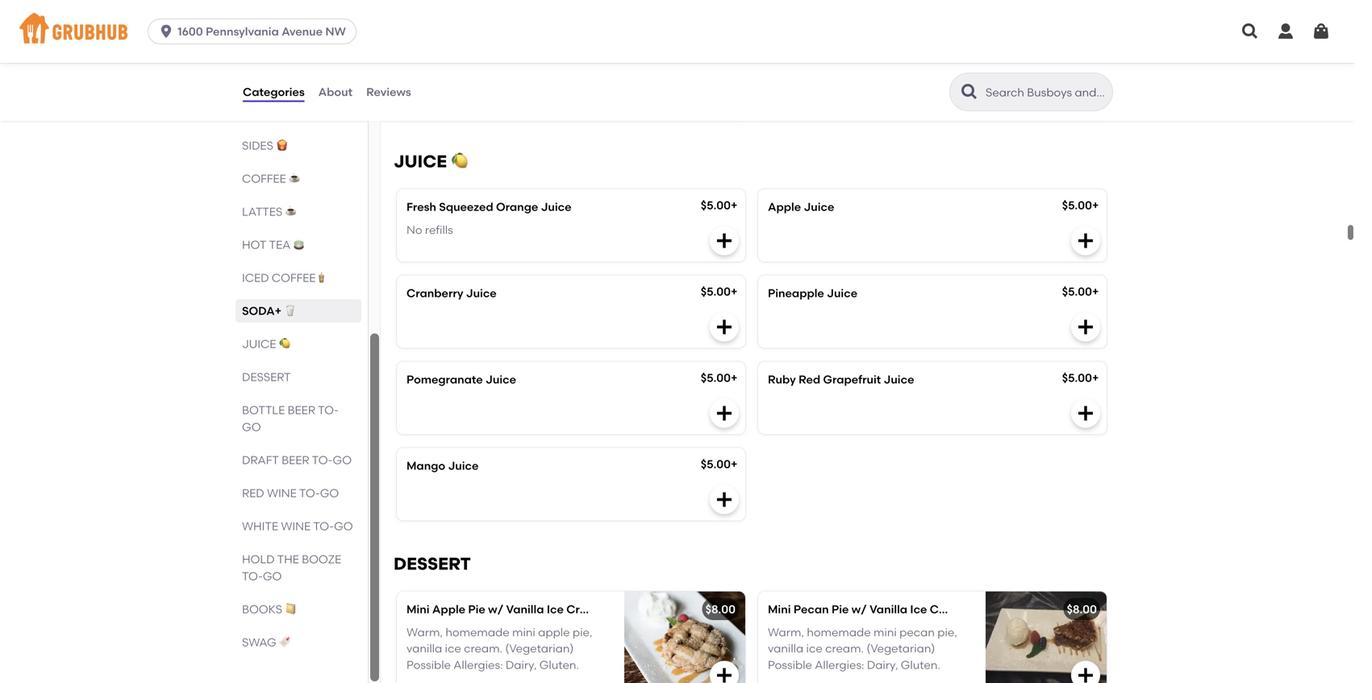Task type: locate. For each thing, give the bounding box(es) containing it.
go up white wine to-go
[[320, 487, 339, 500]]

to- up white wine to-go
[[299, 487, 320, 500]]

go inside bottle beer to- go
[[242, 420, 261, 434]]

0 horizontal spatial ice
[[547, 603, 564, 617]]

possible for warm, homemade mini pecan pie, vanilla ice cream. (vegetarian) possible allergies: dairy, gluten.
[[768, 658, 813, 672]]

2 ice from the left
[[807, 642, 823, 656]]

mini for apple
[[512, 626, 536, 639]]

pennsylvania
[[206, 25, 279, 38]]

gluten.
[[540, 658, 579, 672], [901, 658, 941, 672]]

0 vertical spatial juice 🍋
[[394, 151, 468, 172]]

1 horizontal spatial cream.
[[826, 642, 864, 656]]

0 horizontal spatial pie
[[468, 603, 486, 617]]

vanilla inside warm, homemade mini pecan pie, vanilla ice cream. (vegetarian) possible allergies: dairy, gluten.
[[768, 642, 804, 656]]

categories
[[243, 85, 305, 99]]

cream. down mini apple pie w/ vanilla ice cream
[[464, 642, 503, 656]]

2 homemade from the left
[[807, 626, 871, 639]]

1 cream. from the left
[[464, 642, 503, 656]]

possible inside the warm, homemade mini apple pie, vanilla ice cream. (vegetarian) possible allergies: dairy, gluten.
[[407, 658, 451, 672]]

iced coffee🧋
[[242, 271, 327, 285]]

1 allergies: from the left
[[454, 658, 503, 672]]

0 horizontal spatial gluten.
[[540, 658, 579, 672]]

pie, for warm, homemade mini pecan pie, vanilla ice cream. (vegetarian) possible allergies: dairy, gluten.
[[938, 626, 958, 639]]

(vegetarian) for apple
[[505, 642, 574, 656]]

$5.00
[[705, 54, 735, 68], [1063, 54, 1093, 68], [701, 199, 731, 212], [1063, 199, 1093, 212], [701, 285, 731, 299], [1063, 285, 1093, 299], [701, 371, 731, 385], [1063, 371, 1093, 385], [701, 458, 731, 471]]

allergies:
[[454, 658, 503, 672], [815, 658, 865, 672]]

homemade down pecan
[[807, 626, 871, 639]]

dairy,
[[506, 658, 537, 672], [867, 658, 899, 672]]

cream. inside the warm, homemade mini apple pie, vanilla ice cream. (vegetarian) possible allergies: dairy, gluten.
[[464, 642, 503, 656]]

1 horizontal spatial dairy,
[[867, 658, 899, 672]]

allergies: inside warm, homemade mini pecan pie, vanilla ice cream. (vegetarian) possible allergies: dairy, gluten.
[[815, 658, 865, 672]]

juice up fresh
[[394, 151, 447, 172]]

pie right pecan
[[832, 603, 849, 617]]

(vegetarian) inside the warm, homemade mini apple pie, vanilla ice cream. (vegetarian) possible allergies: dairy, gluten.
[[505, 642, 574, 656]]

2 warm, from the left
[[768, 626, 805, 639]]

2 ice from the left
[[911, 603, 928, 617]]

svg image
[[1241, 22, 1260, 41], [1277, 22, 1296, 41], [1077, 87, 1096, 106], [1077, 231, 1096, 251], [1077, 318, 1096, 337], [715, 404, 734, 423], [1077, 404, 1096, 423], [1077, 666, 1096, 684]]

juice down soda+
[[242, 337, 276, 351]]

2 vanilla from the left
[[870, 603, 908, 617]]

🔖
[[279, 636, 290, 650]]

(vegetarian) down pecan
[[867, 642, 936, 656]]

2 $8.00 from the left
[[1067, 603, 1097, 617]]

0 horizontal spatial apple
[[432, 603, 466, 617]]

pie,
[[573, 626, 593, 639], [938, 626, 958, 639]]

1 horizontal spatial apple
[[768, 200, 801, 214]]

1 vertical spatial beer
[[282, 454, 309, 467]]

1 homemade from the left
[[446, 626, 510, 639]]

1 horizontal spatial (vegetarian)
[[867, 642, 936, 656]]

0 horizontal spatial vanilla
[[506, 603, 544, 617]]

1 horizontal spatial juice
[[394, 151, 447, 172]]

0 horizontal spatial ice
[[445, 642, 461, 656]]

2 pie, from the left
[[938, 626, 958, 639]]

0 horizontal spatial homemade
[[446, 626, 510, 639]]

🍟
[[276, 139, 287, 153]]

fresh
[[407, 200, 437, 214]]

2 (vegetarian) from the left
[[867, 642, 936, 656]]

cream for warm, homemade mini apple pie, vanilla ice cream. (vegetarian) possible allergies: dairy, gluten.
[[567, 603, 605, 617]]

pie, right pecan
[[938, 626, 958, 639]]

allergies: down mini apple pie w/ vanilla ice cream
[[454, 658, 503, 672]]

1 vertical spatial ☕️
[[285, 205, 297, 219]]

0 horizontal spatial dairy,
[[506, 658, 537, 672]]

0 vertical spatial 🍋
[[451, 151, 468, 172]]

gluten. down pecan
[[901, 658, 941, 672]]

juice
[[394, 151, 447, 172], [242, 337, 276, 351]]

mini inside the warm, homemade mini apple pie, vanilla ice cream. (vegetarian) possible allergies: dairy, gluten.
[[512, 626, 536, 639]]

bottle
[[570, 56, 603, 69]]

juice 🍋
[[394, 151, 468, 172], [242, 337, 290, 351]]

draft
[[242, 454, 279, 467]]

2 mini from the left
[[874, 626, 897, 639]]

0 horizontal spatial cream
[[567, 603, 605, 617]]

1 vanilla from the left
[[407, 642, 442, 656]]

+ for mango juice
[[731, 458, 738, 471]]

1 dairy, from the left
[[506, 658, 537, 672]]

1 horizontal spatial ice
[[911, 603, 928, 617]]

1 vertical spatial wine
[[281, 520, 311, 533]]

2 gluten. from the left
[[901, 658, 941, 672]]

go up red wine to-go
[[333, 454, 352, 467]]

$5.00 for cranberry juice
[[701, 285, 731, 299]]

juice for pineapple juice
[[827, 287, 858, 300]]

main navigation navigation
[[0, 0, 1356, 63]]

gluten. inside warm, homemade mini pecan pie, vanilla ice cream. (vegetarian) possible allergies: dairy, gluten.
[[901, 658, 941, 672]]

2 dairy, from the left
[[867, 658, 899, 672]]

bottle
[[242, 403, 285, 417]]

pineapple juice
[[768, 287, 858, 300]]

allergies: inside the warm, homemade mini apple pie, vanilla ice cream. (vegetarian) possible allergies: dairy, gluten.
[[454, 658, 503, 672]]

dairy, inside warm, homemade mini pecan pie, vanilla ice cream. (vegetarian) possible allergies: dairy, gluten.
[[867, 658, 899, 672]]

ice
[[445, 642, 461, 656], [807, 642, 823, 656]]

w/ up the warm, homemade mini apple pie, vanilla ice cream. (vegetarian) possible allergies: dairy, gluten.
[[488, 603, 504, 617]]

dessert
[[242, 370, 291, 384], [394, 554, 471, 575]]

2 mini from the left
[[768, 603, 791, 617]]

0 vertical spatial beer
[[288, 403, 315, 417]]

go up booze
[[334, 520, 353, 533]]

1 horizontal spatial mini
[[874, 626, 897, 639]]

2 vanilla from the left
[[768, 642, 804, 656]]

warm, for pecan
[[768, 626, 805, 639]]

vanilla up pecan
[[870, 603, 908, 617]]

possible for warm, homemade mini apple pie, vanilla ice cream. (vegetarian) possible allergies: dairy, gluten.
[[407, 658, 451, 672]]

1 (vegetarian) from the left
[[505, 642, 574, 656]]

grapefruit
[[824, 373, 881, 387]]

svg image
[[1312, 22, 1332, 41], [158, 23, 174, 40], [715, 231, 734, 251], [715, 318, 734, 337], [715, 490, 734, 510], [715, 666, 734, 684]]

1 mini from the left
[[512, 626, 536, 639]]

$5.00 for pineapple juice
[[1063, 285, 1093, 299]]

no refills
[[407, 223, 453, 237]]

1 horizontal spatial pie,
[[938, 626, 958, 639]]

$5.00 for apple juice
[[1063, 199, 1093, 212]]

$5.00 +
[[1063, 54, 1099, 68], [701, 199, 738, 212], [1063, 199, 1099, 212], [701, 285, 738, 299], [1063, 285, 1099, 299], [701, 371, 738, 385], [1063, 371, 1099, 385], [701, 458, 738, 471]]

mini inside warm, homemade mini pecan pie, vanilla ice cream. (vegetarian) possible allergies: dairy, gluten.
[[874, 626, 897, 639]]

wine right red
[[267, 487, 297, 500]]

swag 🔖
[[242, 636, 290, 650]]

☕️ for coffee ☕️
[[289, 172, 300, 186]]

1 ice from the left
[[445, 642, 461, 656]]

2 cream. from the left
[[826, 642, 864, 656]]

1 vertical spatial apple
[[432, 603, 466, 617]]

cream up apple
[[567, 603, 605, 617]]

(vegetarian) down apple
[[505, 642, 574, 656]]

0 horizontal spatial 🍋
[[279, 337, 290, 351]]

cream. inside warm, homemade mini pecan pie, vanilla ice cream. (vegetarian) possible allergies: dairy, gluten.
[[826, 642, 864, 656]]

reviews button
[[366, 63, 412, 121]]

w/
[[488, 603, 504, 617], [852, 603, 867, 617]]

lattes
[[242, 205, 283, 219]]

dairy, down mini pecan pie w/ vanilla ice cream
[[867, 658, 899, 672]]

1 ice from the left
[[547, 603, 564, 617]]

beer right bottle at the bottom left of the page
[[288, 403, 315, 417]]

1 horizontal spatial vanilla
[[768, 642, 804, 656]]

mini
[[512, 626, 536, 639], [874, 626, 897, 639]]

warm, homemade mini pecan pie, vanilla ice cream. (vegetarian) possible allergies: dairy, gluten.
[[768, 626, 958, 672]]

the
[[277, 553, 299, 566]]

2 possible from the left
[[768, 658, 813, 672]]

homemade inside warm, homemade mini pecan pie, vanilla ice cream. (vegetarian) possible allergies: dairy, gluten.
[[807, 626, 871, 639]]

fresh squeezed orange juice
[[407, 200, 572, 214]]

draft beer to-go
[[242, 454, 352, 467]]

go down the hold
[[263, 570, 282, 583]]

0 horizontal spatial w/
[[488, 603, 504, 617]]

(vegetarian) inside warm, homemade mini pecan pie, vanilla ice cream. (vegetarian) possible allergies: dairy, gluten.
[[867, 642, 936, 656]]

vanilla up apple
[[506, 603, 544, 617]]

sides
[[242, 139, 273, 153]]

beer inside bottle beer to- go
[[288, 403, 315, 417]]

soda+
[[242, 304, 282, 318]]

orange
[[496, 200, 538, 214]]

to- for draft beer to-go
[[312, 454, 333, 467]]

reviews
[[366, 85, 411, 99]]

0 horizontal spatial cream.
[[464, 642, 503, 656]]

go
[[242, 420, 261, 434], [333, 454, 352, 467], [320, 487, 339, 500], [334, 520, 353, 533], [263, 570, 282, 583]]

🍋 up squeezed
[[451, 151, 468, 172]]

1 horizontal spatial vanilla
[[870, 603, 908, 617]]

pie, right apple
[[573, 626, 593, 639]]

go for draft beer to-go
[[333, 454, 352, 467]]

gluten. down apple
[[540, 658, 579, 672]]

cream. for pecan
[[826, 642, 864, 656]]

1 vertical spatial juice 🍋
[[242, 337, 290, 351]]

pie, for warm, homemade mini apple pie, vanilla ice cream. (vegetarian) possible allergies: dairy, gluten.
[[573, 626, 593, 639]]

0 horizontal spatial vanilla
[[407, 642, 442, 656]]

1600 pennsylvania avenue nw button
[[148, 19, 363, 44]]

bottle beer to- go
[[242, 403, 339, 434]]

ice up pecan
[[911, 603, 928, 617]]

beer
[[288, 403, 315, 417], [282, 454, 309, 467]]

0 horizontal spatial juice 🍋
[[242, 337, 290, 351]]

about
[[318, 85, 353, 99]]

allergies: for apple
[[454, 658, 503, 672]]

1 horizontal spatial dessert
[[394, 554, 471, 575]]

svg image inside "1600 pennsylvania avenue nw" button
[[158, 23, 174, 40]]

ice for pecan
[[807, 642, 823, 656]]

to- for white wine to-go
[[313, 520, 334, 533]]

to- inside bottle beer to- go
[[318, 403, 339, 417]]

0 horizontal spatial $8.00
[[706, 603, 736, 617]]

1 pie from the left
[[468, 603, 486, 617]]

sparkling
[[478, 56, 531, 69]]

1 vanilla from the left
[[506, 603, 544, 617]]

1 horizontal spatial w/
[[852, 603, 867, 617]]

🍵
[[293, 238, 305, 252]]

0 vertical spatial wine
[[267, 487, 297, 500]]

iced
[[242, 271, 269, 285]]

dairy, down mini apple pie w/ vanilla ice cream
[[506, 658, 537, 672]]

1 horizontal spatial cream
[[930, 603, 968, 617]]

warm, inside the warm, homemade mini apple pie, vanilla ice cream. (vegetarian) possible allergies: dairy, gluten.
[[407, 626, 443, 639]]

+ for pomegranate juice
[[731, 371, 738, 385]]

beer up red wine to-go
[[282, 454, 309, 467]]

ice down pecan
[[807, 642, 823, 656]]

vanilla inside the warm, homemade mini apple pie, vanilla ice cream. (vegetarian) possible allergies: dairy, gluten.
[[407, 642, 442, 656]]

2 w/ from the left
[[852, 603, 867, 617]]

0 horizontal spatial mini
[[512, 626, 536, 639]]

wine down red wine to-go
[[281, 520, 311, 533]]

juice for mango juice
[[448, 459, 479, 473]]

to- up draft beer to-go
[[318, 403, 339, 417]]

go for white wine to-go
[[334, 520, 353, 533]]

w/ up warm, homemade mini pecan pie, vanilla ice cream. (vegetarian) possible allergies: dairy, gluten.
[[852, 603, 867, 617]]

🥛
[[284, 304, 296, 318]]

1 horizontal spatial pie
[[832, 603, 849, 617]]

1 horizontal spatial allergies:
[[815, 658, 865, 672]]

cream up pecan
[[930, 603, 968, 617]]

1 horizontal spatial $8.00
[[1067, 603, 1097, 617]]

to- up red wine to-go
[[312, 454, 333, 467]]

vanilla for warm, homemade mini apple pie, vanilla ice cream. (vegetarian) possible allergies: dairy, gluten.
[[407, 642, 442, 656]]

homemade inside the warm, homemade mini apple pie, vanilla ice cream. (vegetarian) possible allergies: dairy, gluten.
[[446, 626, 510, 639]]

1 horizontal spatial juice 🍋
[[394, 151, 468, 172]]

1 horizontal spatial gluten.
[[901, 658, 941, 672]]

1 $8.00 from the left
[[706, 603, 736, 617]]

Search Busboys and Poets - 450 K search field
[[985, 85, 1108, 100]]

juice 🍋 down soda+ 🥛
[[242, 337, 290, 351]]

mini down mini apple pie w/ vanilla ice cream
[[512, 626, 536, 639]]

allergies: down mini pecan pie w/ vanilla ice cream
[[815, 658, 865, 672]]

pie up the warm, homemade mini apple pie, vanilla ice cream. (vegetarian) possible allergies: dairy, gluten.
[[468, 603, 486, 617]]

ice inside the warm, homemade mini apple pie, vanilla ice cream. (vegetarian) possible allergies: dairy, gluten.
[[445, 642, 461, 656]]

pomegranate
[[407, 373, 483, 387]]

1 warm, from the left
[[407, 626, 443, 639]]

1 mini from the left
[[407, 603, 430, 617]]

cream
[[567, 603, 605, 617], [930, 603, 968, 617]]

1 horizontal spatial warm,
[[768, 626, 805, 639]]

0 horizontal spatial juice
[[242, 337, 276, 351]]

☕️
[[289, 172, 300, 186], [285, 205, 297, 219]]

0 horizontal spatial (vegetarian)
[[505, 642, 574, 656]]

mango
[[407, 459, 446, 473]]

2 cream from the left
[[930, 603, 968, 617]]

2 pie from the left
[[832, 603, 849, 617]]

☕️ right lattes
[[285, 205, 297, 219]]

hold the booze to-go
[[242, 553, 341, 583]]

homemade for apple
[[446, 626, 510, 639]]

1 gluten. from the left
[[540, 658, 579, 672]]

2 allergies: from the left
[[815, 658, 865, 672]]

0 vertical spatial dessert
[[242, 370, 291, 384]]

+ for pineapple juice
[[1093, 285, 1099, 299]]

dairy, for apple
[[506, 658, 537, 672]]

dairy, inside the warm, homemade mini apple pie, vanilla ice cream. (vegetarian) possible allergies: dairy, gluten.
[[506, 658, 537, 672]]

1 pie, from the left
[[573, 626, 593, 639]]

search icon image
[[960, 82, 980, 102]]

juice 🍋 up fresh
[[394, 151, 468, 172]]

beer for bottle
[[288, 403, 315, 417]]

0 horizontal spatial dessert
[[242, 370, 291, 384]]

1 horizontal spatial possible
[[768, 658, 813, 672]]

pie for pecan
[[832, 603, 849, 617]]

warm, homemade mini apple pie, vanilla ice cream. (vegetarian) possible allergies: dairy, gluten.
[[407, 626, 593, 672]]

ice down mini apple pie w/ vanilla ice cream
[[445, 642, 461, 656]]

1 possible from the left
[[407, 658, 451, 672]]

to- up booze
[[313, 520, 334, 533]]

possible inside warm, homemade mini pecan pie, vanilla ice cream. (vegetarian) possible allergies: dairy, gluten.
[[768, 658, 813, 672]]

1 horizontal spatial 🍋
[[451, 151, 468, 172]]

$5.00 for ruby red grapefruit juice
[[1063, 371, 1093, 385]]

vanilla for warm, homemade mini pecan pie, vanilla ice cream. (vegetarian) possible allergies: dairy, gluten.
[[768, 642, 804, 656]]

0 horizontal spatial possible
[[407, 658, 451, 672]]

ice inside warm, homemade mini pecan pie, vanilla ice cream. (vegetarian) possible allergies: dairy, gluten.
[[807, 642, 823, 656]]

0 horizontal spatial allergies:
[[454, 658, 503, 672]]

wine
[[267, 487, 297, 500], [281, 520, 311, 533]]

(vegetarian) for pecan
[[867, 642, 936, 656]]

mini for mini pecan pie w/ vanilla ice cream
[[768, 603, 791, 617]]

beer for draft
[[282, 454, 309, 467]]

(vegetarian)
[[505, 642, 574, 656], [867, 642, 936, 656]]

$8.00
[[706, 603, 736, 617], [1067, 603, 1097, 617]]

gluten. inside the warm, homemade mini apple pie, vanilla ice cream. (vegetarian) possible allergies: dairy, gluten.
[[540, 658, 579, 672]]

mini apple pie w/ vanilla ice cream image
[[625, 592, 746, 684]]

1 w/ from the left
[[488, 603, 504, 617]]

$5.00 + for cranberry juice
[[701, 285, 738, 299]]

$8.00 for mini pecan pie w/ vanilla ice cream
[[1067, 603, 1097, 617]]

☕️ right coffee
[[289, 172, 300, 186]]

go down bottle at the bottom left of the page
[[242, 420, 261, 434]]

warm,
[[407, 626, 443, 639], [768, 626, 805, 639]]

0 vertical spatial juice
[[394, 151, 447, 172]]

ice up apple
[[547, 603, 564, 617]]

possible
[[407, 658, 451, 672], [768, 658, 813, 672]]

homemade down mini apple pie w/ vanilla ice cream
[[446, 626, 510, 639]]

red
[[799, 373, 821, 387]]

mini
[[407, 603, 430, 617], [768, 603, 791, 617]]

pie, inside warm, homemade mini pecan pie, vanilla ice cream. (vegetarian) possible allergies: dairy, gluten.
[[938, 626, 958, 639]]

pie, inside the warm, homemade mini apple pie, vanilla ice cream. (vegetarian) possible allergies: dairy, gluten.
[[573, 626, 593, 639]]

0 vertical spatial ☕️
[[289, 172, 300, 186]]

cream.
[[464, 642, 503, 656], [826, 642, 864, 656]]

ice
[[547, 603, 564, 617], [911, 603, 928, 617]]

juice for apple juice
[[804, 200, 835, 214]]

1 horizontal spatial homemade
[[807, 626, 871, 639]]

pecan
[[794, 603, 829, 617]]

🍋
[[451, 151, 468, 172], [279, 337, 290, 351]]

$5.00 for pomegranate juice
[[701, 371, 731, 385]]

1 horizontal spatial mini
[[768, 603, 791, 617]]

0 vertical spatial apple
[[768, 200, 801, 214]]

0 horizontal spatial mini
[[407, 603, 430, 617]]

pellegrino
[[419, 56, 475, 69]]

ice for apple
[[547, 603, 564, 617]]

pie
[[468, 603, 486, 617], [832, 603, 849, 617]]

1 horizontal spatial ice
[[807, 642, 823, 656]]

cream. down mini pecan pie w/ vanilla ice cream
[[826, 642, 864, 656]]

warm, inside warm, homemade mini pecan pie, vanilla ice cream. (vegetarian) possible allergies: dairy, gluten.
[[768, 626, 805, 639]]

0 horizontal spatial warm,
[[407, 626, 443, 639]]

to- down the hold
[[242, 570, 263, 583]]

🍋 down 🥛
[[279, 337, 290, 351]]

1 cream from the left
[[567, 603, 605, 617]]

mini down mini pecan pie w/ vanilla ice cream
[[874, 626, 897, 639]]

0 horizontal spatial pie,
[[573, 626, 593, 639]]

$5.00 + for ruby red grapefruit juice
[[1063, 371, 1099, 385]]



Task type: describe. For each thing, give the bounding box(es) containing it.
vanilla for pecan
[[870, 603, 908, 617]]

cranberry juice
[[407, 287, 497, 300]]

pomegranate juice
[[407, 373, 516, 387]]

apple
[[538, 626, 570, 639]]

1 vertical spatial juice
[[242, 337, 276, 351]]

to- inside hold the booze to-go
[[242, 570, 263, 583]]

ice for apple
[[445, 642, 461, 656]]

gluten. for pecan
[[901, 658, 941, 672]]

+ for ruby red grapefruit juice
[[1093, 371, 1099, 385]]

go inside hold the booze to-go
[[263, 570, 282, 583]]

apple juice
[[768, 200, 835, 214]]

squeezed
[[439, 200, 494, 214]]

cream for warm, homemade mini pecan pie, vanilla ice cream. (vegetarian) possible allergies: dairy, gluten.
[[930, 603, 968, 617]]

white
[[242, 520, 278, 533]]

pie for apple
[[468, 603, 486, 617]]

hot
[[242, 238, 267, 252]]

mini for mini apple pie w/ vanilla ice cream
[[407, 603, 430, 617]]

1 vertical spatial dessert
[[394, 554, 471, 575]]

refills
[[425, 223, 453, 237]]

books 📔
[[242, 603, 296, 617]]

go for red wine to-go
[[320, 487, 339, 500]]

gluten. for apple
[[540, 658, 579, 672]]

to- for bottle beer to- go
[[318, 403, 339, 417]]

white wine to-go
[[242, 520, 353, 533]]

$5.00 + for apple juice
[[1063, 199, 1099, 212]]

vanilla for apple
[[506, 603, 544, 617]]

cream. for apple
[[464, 642, 503, 656]]

red
[[242, 487, 264, 500]]

pineapple
[[768, 287, 825, 300]]

mango juice
[[407, 459, 479, 473]]

+ for cranberry juice
[[731, 285, 738, 299]]

ruby
[[768, 373, 796, 387]]

homemade for pecan
[[807, 626, 871, 639]]

ruby red grapefruit juice
[[768, 373, 915, 387]]

1 vertical spatial 🍋
[[279, 337, 290, 351]]

1600
[[178, 25, 203, 38]]

nw
[[326, 25, 346, 38]]

$8.00 for mini apple pie w/ vanilla ice cream
[[706, 603, 736, 617]]

allergies: for pecan
[[815, 658, 865, 672]]

warm, for apple
[[407, 626, 443, 639]]

swag
[[242, 636, 276, 650]]

$5.00 + for pineapple juice
[[1063, 285, 1099, 299]]

soda+ 🥛
[[242, 304, 296, 318]]

books
[[242, 603, 282, 617]]

coffee🧋
[[272, 271, 327, 285]]

coffee
[[242, 172, 286, 186]]

juice for pomegranate juice
[[486, 373, 516, 387]]

pecan
[[900, 626, 935, 639]]

water
[[533, 56, 567, 69]]

lattes ☕️
[[242, 205, 297, 219]]

w/ for pecan
[[852, 603, 867, 617]]

wine for white
[[281, 520, 311, 533]]

mini for pecan
[[874, 626, 897, 639]]

mini apple pie w/ vanilla ice cream
[[407, 603, 605, 617]]

dairy, for pecan
[[867, 658, 899, 672]]

hot tea 🍵
[[242, 238, 305, 252]]

hold
[[242, 553, 275, 566]]

📔
[[285, 603, 296, 617]]

go for bottle beer to- go
[[242, 420, 261, 434]]

s.
[[407, 56, 417, 69]]

sides 🍟
[[242, 139, 287, 153]]

wine for red
[[267, 487, 297, 500]]

red wine to-go
[[242, 487, 339, 500]]

+ for apple juice
[[1093, 199, 1099, 212]]

tea
[[269, 238, 291, 252]]

about button
[[318, 63, 354, 121]]

mini pecan pie w/ vanilla ice cream image
[[986, 592, 1107, 684]]

$5.00 for mango juice
[[701, 458, 731, 471]]

milk
[[768, 56, 791, 69]]

w/ for apple
[[488, 603, 504, 617]]

☕️ for lattes ☕️
[[285, 205, 297, 219]]

$5.00 + for mango juice
[[701, 458, 738, 471]]

to- for red wine to-go
[[299, 487, 320, 500]]

no
[[407, 223, 422, 237]]

$5.00 + for pomegranate juice
[[701, 371, 738, 385]]

avenue
[[282, 25, 323, 38]]

1600 pennsylvania avenue nw
[[178, 25, 346, 38]]

categories button
[[242, 63, 306, 121]]

juice for cranberry juice
[[466, 287, 497, 300]]

ice for pecan
[[911, 603, 928, 617]]

coffee ☕️
[[242, 172, 300, 186]]

mini pecan pie w/ vanilla ice cream
[[768, 603, 968, 617]]

s. pellegrino sparkling water bottle
[[407, 56, 603, 69]]

cranberry
[[407, 287, 464, 300]]

booze
[[302, 553, 341, 566]]



Task type: vqa. For each thing, say whether or not it's contained in the screenshot.
Nourish My Body tab
no



